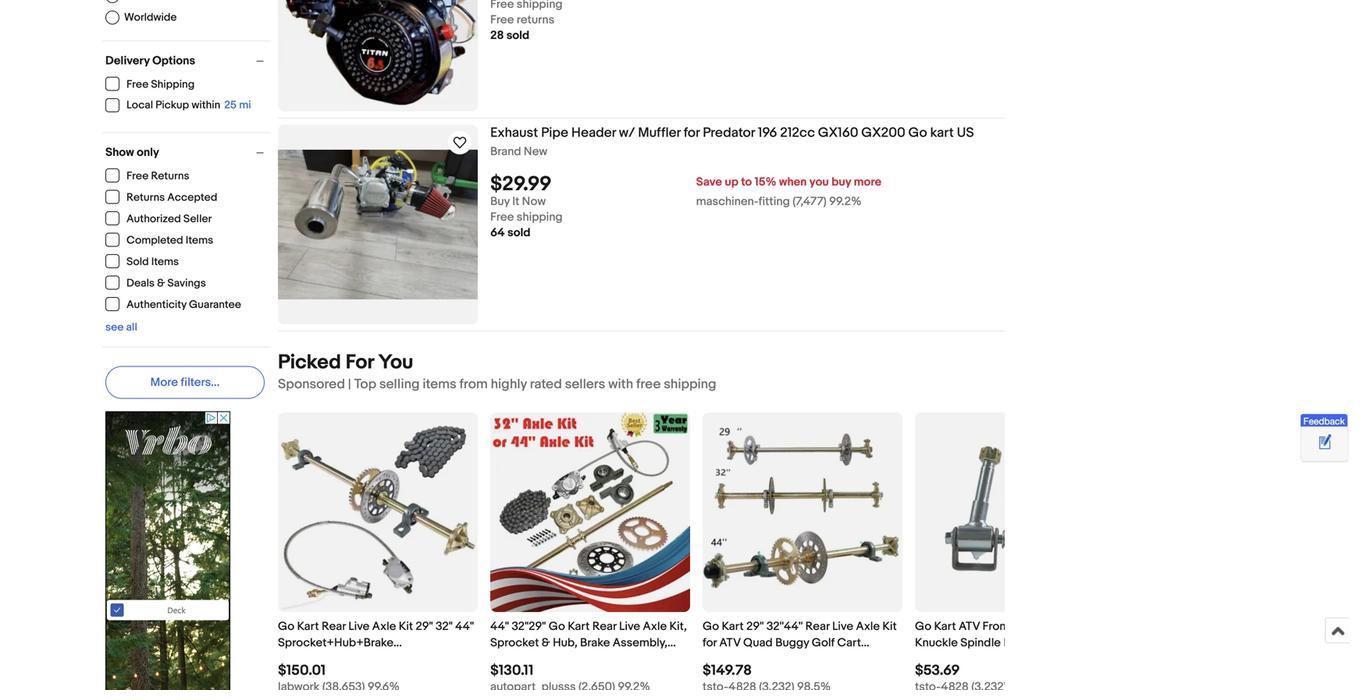 Task type: describe. For each thing, give the bounding box(es) containing it.
kit inside go kart 29'' 32''44'' rear live axle kit for atv quad buggy golf cart tricycle
[[883, 620, 897, 634]]

top
[[354, 377, 376, 393]]

go kart atv front steering strut knuckle spindle kit image
[[915, 413, 1115, 613]]

authorized
[[126, 213, 181, 226]]

authenticity guarantee
[[126, 299, 241, 312]]

knuckle
[[915, 637, 958, 651]]

brake
[[580, 637, 610, 651]]

front
[[983, 620, 1010, 634]]

items for sold items
[[151, 256, 179, 269]]

live for $130.11
[[619, 620, 640, 634]]

picked
[[278, 351, 341, 375]]

new
[[524, 145, 547, 159]]

64
[[490, 226, 505, 240]]

items for completed items
[[186, 234, 213, 247]]

28
[[490, 29, 504, 43]]

filters...
[[181, 376, 220, 390]]

tricycle
[[703, 653, 744, 667]]

free returns link
[[105, 169, 190, 183]]

axle for $149.78
[[856, 620, 880, 634]]

$149.78
[[703, 663, 752, 680]]

free for free returns
[[126, 170, 149, 183]]

go for $149.78
[[703, 620, 719, 634]]

chain
[[490, 653, 519, 667]]

buggy
[[775, 637, 809, 651]]

sold inside the maschinen-fitting (7,477) 99.2% free shipping 64 sold
[[508, 226, 530, 240]]

25 mi
[[224, 99, 251, 112]]

rear inside go kart rear live axle kit 29" 32" 44" sprocket+hub+brake assembly+chain+disc
[[322, 620, 346, 634]]

1 vertical spatial returns
[[126, 191, 165, 205]]

you
[[378, 351, 413, 375]]

local pickup within
[[126, 99, 220, 112]]

kart for $150.01
[[297, 620, 319, 634]]

brand
[[490, 145, 521, 159]]

go kart atv front steering strut knuckle spindle kit heading
[[915, 620, 1086, 651]]

options
[[152, 54, 195, 68]]

live for $149.78
[[832, 620, 853, 634]]

more
[[854, 175, 882, 189]]

29"
[[416, 620, 433, 634]]

deals & savings link
[[105, 276, 207, 290]]

for
[[346, 351, 374, 375]]

fitting
[[759, 195, 790, 209]]

save up to 15% when you buy more buy it now
[[490, 175, 882, 209]]

show only button
[[105, 146, 271, 160]]

gx200
[[861, 125, 905, 141]]

32"29"
[[512, 620, 546, 634]]

go kart 29'' 32''44'' rear live axle kit for atv quad buggy golf cart tricycle
[[703, 620, 897, 667]]

seller
[[183, 213, 212, 226]]

assembly,
[[613, 637, 668, 651]]

free shipping link
[[105, 77, 195, 91]]

watch exhaust pipe header w/ muffler for predator 196 212cc gx160 gx200 go kart us image
[[450, 134, 469, 152]]

within
[[192, 99, 220, 112]]

sellers
[[565, 377, 605, 393]]

196
[[758, 125, 777, 141]]

savings
[[167, 277, 206, 290]]

worldwide
[[124, 11, 177, 24]]

for inside the exhaust pipe header w/ muffler for predator 196 212cc gx160 gx200 go kart us brand new
[[684, 125, 700, 141]]

kart inside 44" 32"29" go kart rear live axle kit, sprocket & hub, brake assembly, chain
[[568, 620, 590, 634]]

guarantee
[[189, 299, 241, 312]]

more filters...
[[150, 376, 220, 390]]

us
[[957, 125, 974, 141]]

free returns
[[126, 170, 189, 183]]

$130.11
[[490, 663, 534, 680]]

go kart 29'' 32''44'' rear live axle kit for atv quad buggy golf cart tricycle heading
[[703, 620, 897, 667]]

$150.01
[[278, 663, 326, 680]]

muffler
[[638, 125, 681, 141]]

go inside 44" 32"29" go kart rear live axle kit, sprocket & hub, brake assembly, chain
[[549, 620, 565, 634]]

returns accepted
[[126, 191, 217, 205]]

44" 32"29" go kart rear live axle kit, sprocket & hub, brake assembly, chain
[[490, 620, 687, 667]]

sprocket+hub+brake
[[278, 637, 394, 651]]

maschinen-fitting (7,477) 99.2% free shipping 64 sold
[[490, 195, 862, 240]]

atv inside go kart atv front steering strut knuckle spindle kit
[[959, 620, 980, 634]]

see
[[105, 321, 124, 335]]

buy
[[832, 175, 851, 189]]

0 vertical spatial returns
[[151, 170, 189, 183]]

sponsored
[[278, 377, 345, 393]]

more
[[150, 376, 178, 390]]

atv inside go kart 29'' 32''44'' rear live axle kit for atv quad buggy golf cart tricycle
[[719, 637, 741, 651]]

shipping
[[151, 78, 195, 91]]

gx160
[[818, 125, 858, 141]]

authorized seller link
[[105, 212, 213, 226]]

when
[[779, 175, 807, 189]]

go kart 29'' 32''44'' rear live axle kit for atv quad buggy golf cart tricycle link
[[703, 619, 903, 667]]

44" inside 44" 32"29" go kart rear live axle kit, sprocket & hub, brake assembly, chain
[[490, 620, 509, 634]]

selling
[[379, 377, 420, 393]]

go for $150.01
[[278, 620, 294, 634]]

shipping inside picked for you sponsored | top selling items from highly rated sellers with free shipping
[[664, 377, 716, 393]]



Task type: vqa. For each thing, say whether or not it's contained in the screenshot.
LAST
no



Task type: locate. For each thing, give the bounding box(es) containing it.
axle for $130.11
[[643, 620, 667, 634]]

1 horizontal spatial shipping
[[664, 377, 716, 393]]

with
[[608, 377, 633, 393]]

you
[[809, 175, 829, 189]]

quad
[[743, 637, 773, 651]]

shipping down now
[[517, 211, 563, 225]]

cart
[[837, 637, 861, 651]]

rear inside 44" 32"29" go kart rear live axle kit, sprocket & hub, brake assembly, chain
[[592, 620, 617, 634]]

go kart rear live axle kit 29" 32" 44" sprocket+hub+brake assembly+chain+disc link
[[278, 619, 478, 667]]

for up tricycle
[[703, 637, 717, 651]]

live inside 44" 32"29" go kart rear live axle kit, sprocket & hub, brake assembly, chain
[[619, 620, 640, 634]]

sold inside the free returns 28 sold
[[506, 29, 529, 43]]

1 vertical spatial shipping
[[664, 377, 716, 393]]

rear for $149.78
[[805, 620, 830, 634]]

kit,
[[669, 620, 687, 634]]

kit inside go kart rear live axle kit 29" 32" 44" sprocket+hub+brake assembly+chain+disc
[[399, 620, 413, 634]]

for right muffler
[[684, 125, 700, 141]]

1 rear from the left
[[322, 620, 346, 634]]

0 horizontal spatial shipping
[[517, 211, 563, 225]]

1 vertical spatial &
[[542, 637, 550, 651]]

3 live from the left
[[832, 620, 853, 634]]

1 live from the left
[[348, 620, 370, 634]]

returns
[[517, 13, 554, 27]]

rated
[[530, 377, 562, 393]]

0 vertical spatial items
[[186, 234, 213, 247]]

shipping
[[517, 211, 563, 225], [664, 377, 716, 393]]

kart up sprocket+hub+brake
[[297, 620, 319, 634]]

0 horizontal spatial items
[[151, 256, 179, 269]]

1 44" from the left
[[455, 620, 474, 634]]

go kart atv front steering strut knuckle spindle kit link
[[915, 619, 1115, 652]]

golf
[[812, 637, 835, 651]]

live inside go kart rear live axle kit 29" 32" 44" sprocket+hub+brake assembly+chain+disc
[[348, 620, 370, 634]]

go inside go kart rear live axle kit 29" 32" 44" sprocket+hub+brake assembly+chain+disc
[[278, 620, 294, 634]]

hub,
[[553, 637, 578, 651]]

picked for you sponsored | top selling items from highly rated sellers with free shipping
[[278, 351, 716, 393]]

titan 6.5hp 196cc engine ohv, go kart, mini bike, with side-fill gas image
[[278, 0, 478, 105]]

go for $53.69
[[915, 620, 932, 634]]

show
[[105, 146, 134, 160]]

local pickup within link
[[105, 98, 224, 112]]

items up deals & savings
[[151, 256, 179, 269]]

now
[[522, 195, 546, 209]]

go kart 29'' 32''44'' rear live axle kit for atv quad buggy golf cart tricycle image
[[703, 413, 903, 613]]

go up knuckle
[[915, 620, 932, 634]]

shipping inside the maschinen-fitting (7,477) 99.2% free shipping 64 sold
[[517, 211, 563, 225]]

212cc
[[780, 125, 815, 141]]

0 horizontal spatial 44"
[[455, 620, 474, 634]]

all
[[126, 321, 137, 335]]

kart for $53.69
[[934, 620, 956, 634]]

sold items
[[126, 256, 179, 269]]

0 horizontal spatial kit
[[399, 620, 413, 634]]

axle inside go kart 29'' 32''44'' rear live axle kit for atv quad buggy golf cart tricycle
[[856, 620, 880, 634]]

kart up hub,
[[568, 620, 590, 634]]

go inside go kart 29'' 32''44'' rear live axle kit for atv quad buggy golf cart tricycle
[[703, 620, 719, 634]]

kart
[[930, 125, 954, 141]]

items
[[423, 377, 456, 393]]

delivery
[[105, 54, 150, 68]]

2 horizontal spatial live
[[832, 620, 853, 634]]

kart up knuckle
[[934, 620, 956, 634]]

$53.69
[[915, 663, 960, 680]]

rear up golf
[[805, 620, 830, 634]]

highly
[[491, 377, 527, 393]]

show only
[[105, 146, 159, 160]]

rear for $130.11
[[592, 620, 617, 634]]

free inside the free returns 28 sold
[[490, 13, 514, 27]]

authenticity guarantee link
[[105, 297, 242, 312]]

free up local
[[126, 78, 149, 91]]

3 rear from the left
[[805, 620, 830, 634]]

(7,477)
[[793, 195, 827, 209]]

& inside 44" 32"29" go kart rear live axle kit, sprocket & hub, brake assembly, chain
[[542, 637, 550, 651]]

sold right 64
[[508, 226, 530, 240]]

0 horizontal spatial axle
[[372, 620, 396, 634]]

deals
[[126, 277, 155, 290]]

delivery options button
[[105, 54, 271, 68]]

go kart rear live axle kit 29" 32" 44" sprocket+hub+brake assembly+chain+disc heading
[[278, 620, 474, 667]]

&
[[157, 277, 165, 290], [542, 637, 550, 651]]

save
[[696, 175, 722, 189]]

shipping right free
[[664, 377, 716, 393]]

44" 32"29" go kart rear live axle kit, sprocket & hub, brake assembly, chain heading
[[490, 620, 687, 667]]

up
[[725, 175, 738, 189]]

atv up tricycle
[[719, 637, 741, 651]]

$29.99
[[490, 173, 552, 197]]

deals & savings
[[126, 277, 206, 290]]

items inside sold items link
[[151, 256, 179, 269]]

live up cart
[[832, 620, 853, 634]]

3 kart from the left
[[722, 620, 744, 634]]

1 horizontal spatial &
[[542, 637, 550, 651]]

axle left "29""
[[372, 620, 396, 634]]

returns accepted link
[[105, 190, 218, 205]]

free down show only
[[126, 170, 149, 183]]

free for free returns 28 sold
[[490, 13, 514, 27]]

exhaust pipe header w/ muffler for predator 196 212cc gx160 gx200 go kart us heading
[[490, 125, 974, 141]]

kart inside go kart atv front steering strut knuckle spindle kit
[[934, 620, 956, 634]]

completed items link
[[105, 233, 214, 247]]

44" 32"29" go kart rear live axle kit, sprocket & hub, brake assembly, chain image
[[490, 413, 690, 613]]

4 kart from the left
[[934, 620, 956, 634]]

1 axle from the left
[[372, 620, 396, 634]]

worldwide link
[[105, 11, 177, 25]]

advertisement element
[[105, 412, 230, 691]]

1 vertical spatial items
[[151, 256, 179, 269]]

sold right 28
[[506, 29, 529, 43]]

authenticity
[[126, 299, 187, 312]]

exhaust
[[490, 125, 538, 141]]

0 vertical spatial sold
[[506, 29, 529, 43]]

go left kart
[[908, 125, 927, 141]]

1 horizontal spatial 44"
[[490, 620, 509, 634]]

free down buy
[[490, 211, 514, 225]]

& inside "link"
[[157, 277, 165, 290]]

go inside the exhaust pipe header w/ muffler for predator 196 212cc gx160 gx200 go kart us brand new
[[908, 125, 927, 141]]

rear up the brake
[[592, 620, 617, 634]]

axle up cart
[[856, 620, 880, 634]]

items inside completed items link
[[186, 234, 213, 247]]

axle up assembly,
[[643, 620, 667, 634]]

44"
[[455, 620, 474, 634], [490, 620, 509, 634]]

assembly+chain+disc
[[278, 653, 398, 667]]

0 horizontal spatial atv
[[719, 637, 741, 651]]

2 rear from the left
[[592, 620, 617, 634]]

1 horizontal spatial live
[[619, 620, 640, 634]]

0 horizontal spatial live
[[348, 620, 370, 634]]

exhaust pipe header w/ muffler for predator 196 212cc gx160 gx200 go kart us image
[[278, 150, 478, 300]]

& left hub,
[[542, 637, 550, 651]]

live inside go kart 29'' 32''44'' rear live axle kit for atv quad buggy golf cart tricycle
[[832, 620, 853, 634]]

rear up sprocket+hub+brake
[[322, 620, 346, 634]]

kart left '29'''
[[722, 620, 744, 634]]

0 horizontal spatial for
[[684, 125, 700, 141]]

0 vertical spatial for
[[684, 125, 700, 141]]

0 horizontal spatial rear
[[322, 620, 346, 634]]

it
[[512, 195, 519, 209]]

0 vertical spatial shipping
[[517, 211, 563, 225]]

feedback
[[1303, 416, 1345, 427]]

for inside go kart 29'' 32''44'' rear live axle kit for atv quad buggy golf cart tricycle
[[703, 637, 717, 651]]

authorized seller
[[126, 213, 212, 226]]

sold
[[506, 29, 529, 43], [508, 226, 530, 240]]

44" inside go kart rear live axle kit 29" 32" 44" sprocket+hub+brake assembly+chain+disc
[[455, 620, 474, 634]]

buy
[[490, 195, 510, 209]]

1 horizontal spatial items
[[186, 234, 213, 247]]

free inside the maschinen-fitting (7,477) 99.2% free shipping 64 sold
[[490, 211, 514, 225]]

returns down free returns link
[[126, 191, 165, 205]]

delivery options
[[105, 54, 195, 68]]

items down seller
[[186, 234, 213, 247]]

1 horizontal spatial axle
[[643, 620, 667, 634]]

0 vertical spatial atv
[[959, 620, 980, 634]]

completed items
[[126, 234, 213, 247]]

25
[[224, 99, 237, 112]]

axle inside go kart rear live axle kit 29" 32" 44" sprocket+hub+brake assembly+chain+disc
[[372, 620, 396, 634]]

0 horizontal spatial &
[[157, 277, 165, 290]]

local
[[126, 99, 153, 112]]

more filters... button
[[105, 367, 265, 399]]

99.2%
[[829, 195, 862, 209]]

44" right the 32"
[[455, 620, 474, 634]]

1 vertical spatial atv
[[719, 637, 741, 651]]

exhaust pipe header w/ muffler for predator 196 212cc gx160 gx200 go kart us link
[[490, 125, 1005, 145]]

go right kit,
[[703, 620, 719, 634]]

only
[[137, 146, 159, 160]]

free up 28
[[490, 13, 514, 27]]

header
[[571, 125, 616, 141]]

2 horizontal spatial rear
[[805, 620, 830, 634]]

go inside go kart atv front steering strut knuckle spindle kit
[[915, 620, 932, 634]]

go kart atv front steering strut knuckle spindle kit
[[915, 620, 1086, 651]]

live up assembly,
[[619, 620, 640, 634]]

go kart rear live axle kit 29" 32" 44" sprocket+hub+brake assembly+chain+disc
[[278, 620, 474, 667]]

free shipping
[[126, 78, 195, 91]]

completed
[[126, 234, 183, 247]]

kit inside go kart atv front steering strut knuckle spindle kit
[[1004, 637, 1018, 651]]

from
[[459, 377, 488, 393]]

|
[[348, 377, 351, 393]]

kart for $149.78
[[722, 620, 744, 634]]

accepted
[[167, 191, 217, 205]]

1 horizontal spatial kit
[[883, 620, 897, 634]]

32"
[[436, 620, 453, 634]]

sold items link
[[105, 255, 180, 269]]

atv up spindle
[[959, 620, 980, 634]]

spindle
[[961, 637, 1001, 651]]

44" 32"29" go kart rear live axle kit, sprocket & hub, brake assembly, chain link
[[490, 619, 690, 667]]

free for free shipping
[[126, 78, 149, 91]]

2 axle from the left
[[643, 620, 667, 634]]

1 horizontal spatial rear
[[592, 620, 617, 634]]

pipe
[[541, 125, 568, 141]]

kart inside go kart 29'' 32''44'' rear live axle kit for atv quad buggy golf cart tricycle
[[722, 620, 744, 634]]

1 horizontal spatial atv
[[959, 620, 980, 634]]

go kart rear live axle kit 29" 32" 44" sprocket+hub+brake assembly+chain+disc image
[[278, 413, 478, 613]]

axle inside 44" 32"29" go kart rear live axle kit, sprocket & hub, brake assembly, chain
[[643, 620, 667, 634]]

sold
[[126, 256, 149, 269]]

1 kart from the left
[[297, 620, 319, 634]]

2 44" from the left
[[490, 620, 509, 634]]

1 vertical spatial sold
[[508, 226, 530, 240]]

returns up returns accepted
[[151, 170, 189, 183]]

maschinen-
[[696, 195, 759, 209]]

15%
[[755, 175, 777, 189]]

predator
[[703, 125, 755, 141]]

mi
[[239, 99, 251, 112]]

2 live from the left
[[619, 620, 640, 634]]

go up hub,
[[549, 620, 565, 634]]

1 horizontal spatial for
[[703, 637, 717, 651]]

2 horizontal spatial axle
[[856, 620, 880, 634]]

w/
[[619, 125, 635, 141]]

see all
[[105, 321, 137, 335]]

steering
[[1013, 620, 1058, 634]]

32''44''
[[767, 620, 803, 634]]

live up sprocket+hub+brake
[[348, 620, 370, 634]]

& right deals
[[157, 277, 165, 290]]

44" up "sprocket"
[[490, 620, 509, 634]]

2 kart from the left
[[568, 620, 590, 634]]

for
[[684, 125, 700, 141], [703, 637, 717, 651]]

kart inside go kart rear live axle kit 29" 32" 44" sprocket+hub+brake assembly+chain+disc
[[297, 620, 319, 634]]

2 horizontal spatial kit
[[1004, 637, 1018, 651]]

to
[[741, 175, 752, 189]]

rear inside go kart 29'' 32''44'' rear live axle kit for atv quad buggy golf cart tricycle
[[805, 620, 830, 634]]

0 vertical spatial &
[[157, 277, 165, 290]]

go up the $150.01 on the bottom
[[278, 620, 294, 634]]

3 axle from the left
[[856, 620, 880, 634]]

1 vertical spatial for
[[703, 637, 717, 651]]



